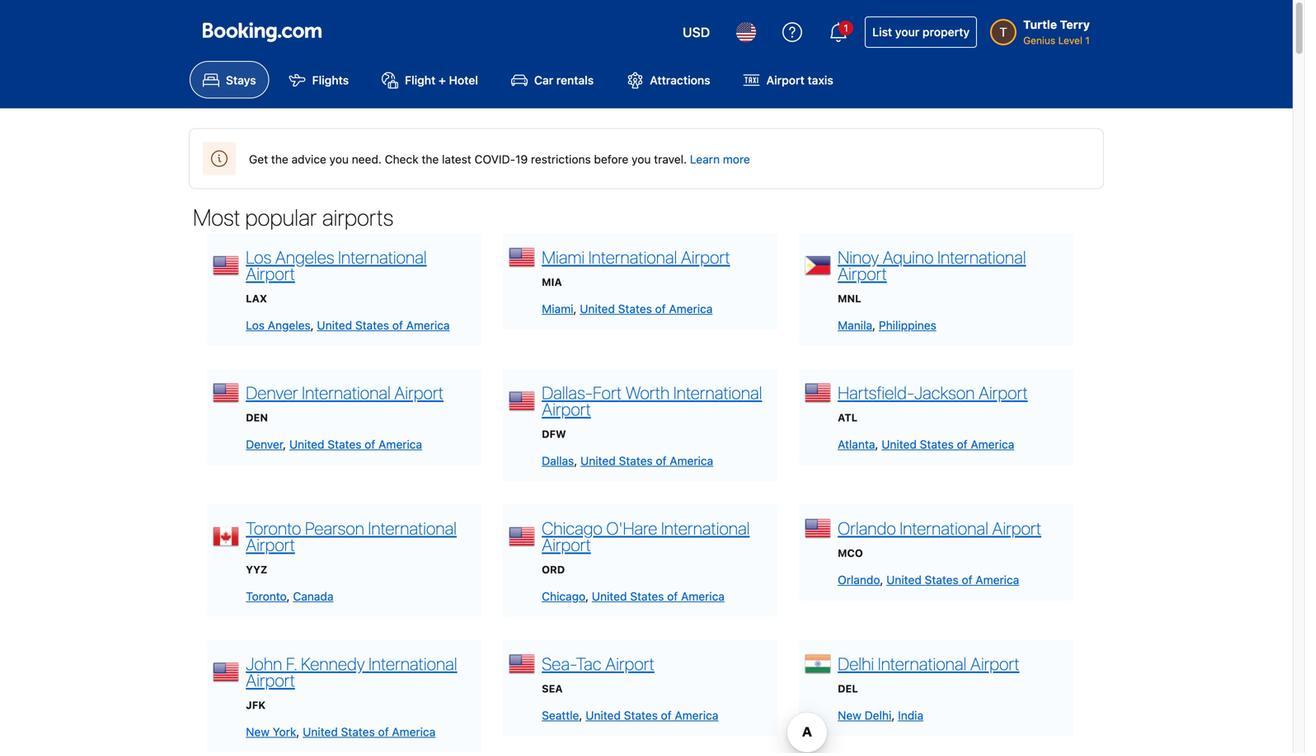 Task type: describe. For each thing, give the bounding box(es) containing it.
mco
[[838, 548, 863, 560]]

los angeles international airport link
[[246, 247, 427, 284]]

your
[[895, 25, 920, 39]]

usd button
[[673, 12, 720, 52]]

, for miami international airport
[[574, 302, 577, 316]]

denver for denver international airport
[[246, 383, 298, 403]]

taxis
[[808, 73, 834, 87]]

, for hartsfield-jackson airport
[[875, 438, 879, 451]]

seattle
[[542, 709, 579, 723]]

del
[[838, 683, 858, 695]]

of for orlando international airport
[[962, 574, 973, 587]]

united states of america link for miami
[[580, 302, 713, 316]]

new delhi link
[[838, 709, 892, 723]]

united states of america link for denver
[[289, 438, 422, 451]]

chicago for chicago o'hare international airport
[[542, 518, 603, 539]]

dallas-fort worth international airport link
[[542, 383, 762, 420]]

atlanta , united states of america
[[838, 438, 1015, 451]]

orlando for orlando , united states of america
[[838, 574, 880, 587]]

toronto pearson international airport
[[246, 518, 457, 555]]

orlando , united states of america
[[838, 574, 1020, 587]]

atl
[[838, 412, 858, 424]]

states for sea-tac airport
[[624, 709, 658, 723]]

international inside toronto pearson international airport
[[368, 518, 457, 539]]

america for denver international airport
[[379, 438, 422, 451]]

pearson
[[305, 518, 364, 539]]

miami for miami , united states of america
[[542, 302, 574, 316]]

india link
[[898, 709, 924, 723]]

, for toronto pearson international airport
[[287, 590, 290, 604]]

19
[[515, 152, 528, 166]]

learn more link
[[690, 152, 750, 166]]

, for denver international airport
[[283, 438, 286, 451]]

america for sea-tac airport
[[675, 709, 719, 723]]

los angeles , united states of america
[[246, 319, 450, 332]]

delhi international airport link
[[838, 654, 1020, 675]]

international inside john f. kennedy international airport
[[369, 654, 457, 675]]

before
[[594, 152, 629, 166]]

states for chicago o'hare international airport
[[630, 590, 664, 604]]

, for chicago o'hare international airport
[[586, 590, 589, 604]]

of for denver international airport
[[365, 438, 375, 451]]

atlanta
[[838, 438, 875, 451]]

more
[[723, 152, 750, 166]]

airport inside airport taxis link
[[767, 73, 805, 87]]

turtle
[[1024, 18, 1057, 31]]

united states of america link for john
[[303, 726, 436, 739]]

dallas link
[[542, 454, 574, 468]]

restrictions
[[531, 152, 591, 166]]

united for miami international airport
[[580, 302, 615, 316]]

john
[[246, 654, 282, 675]]

booking.com online hotel reservations image
[[203, 22, 322, 42]]

attractions
[[650, 73, 710, 87]]

seattle link
[[542, 709, 579, 723]]

airport taxis link
[[730, 61, 847, 98]]

united states of america link for dallas-
[[581, 454, 713, 468]]

united right york
[[303, 726, 338, 739]]

, for sea-tac airport
[[579, 709, 583, 723]]

airport inside the dallas-fort worth international airport
[[542, 399, 591, 420]]

ord
[[542, 564, 565, 576]]

denver international airport link
[[246, 383, 444, 403]]

india
[[898, 709, 924, 723]]

, for orlando international airport
[[880, 574, 884, 587]]

america for dallas-fort worth international airport
[[670, 454, 713, 468]]

york
[[273, 726, 296, 739]]

get the advice you need. check the latest covid-19 restrictions before you travel. learn more
[[249, 152, 750, 166]]

states down los angeles international airport link
[[355, 319, 389, 332]]

of for sea-tac airport
[[661, 709, 672, 723]]

america for chicago o'hare international airport
[[681, 590, 725, 604]]

united for hartsfield-jackson airport
[[882, 438, 917, 451]]

airport inside los angeles international airport
[[246, 263, 295, 284]]

miami link
[[542, 302, 574, 316]]

chicago o'hare international airport link
[[542, 518, 750, 555]]

1 vertical spatial delhi
[[865, 709, 892, 723]]

, left 'india'
[[892, 709, 895, 723]]

orlando international airport link
[[838, 518, 1042, 539]]

list your property
[[873, 25, 970, 39]]

need.
[[352, 152, 382, 166]]

turtle terry genius level 1
[[1024, 18, 1090, 46]]

denver international airport
[[246, 383, 444, 403]]

angeles for airport
[[275, 247, 334, 267]]

1 you from the left
[[330, 152, 349, 166]]

kennedy
[[301, 654, 365, 675]]

aquino
[[883, 247, 934, 267]]

flight + hotel link
[[369, 61, 491, 98]]

car rentals
[[534, 73, 594, 87]]

travel.
[[654, 152, 687, 166]]

+
[[439, 73, 446, 87]]

covid-
[[475, 152, 515, 166]]

america for miami international airport
[[669, 302, 713, 316]]

tac
[[576, 654, 602, 675]]

international up denver , united states of america
[[302, 383, 391, 403]]

toronto for toronto pearson international airport
[[246, 518, 301, 539]]

dallas-
[[542, 383, 593, 403]]

1 button
[[819, 12, 859, 52]]

get
[[249, 152, 268, 166]]

most popular airports
[[193, 204, 394, 231]]

dallas-fort worth international airport
[[542, 383, 762, 420]]

denver , united states of america
[[246, 438, 422, 451]]

toronto , canada
[[246, 590, 334, 604]]

united states of america link for los
[[317, 319, 450, 332]]

of for miami international airport
[[655, 302, 666, 316]]

flight + hotel
[[405, 73, 478, 87]]

united states of america link for sea-
[[586, 709, 719, 723]]

popular
[[245, 204, 317, 231]]

advice
[[292, 152, 326, 166]]

2 you from the left
[[632, 152, 651, 166]]

miami international airport link
[[542, 247, 730, 267]]

international up orlando , united states of america
[[900, 518, 989, 539]]

level
[[1059, 35, 1083, 46]]

0 vertical spatial delhi
[[838, 654, 874, 675]]

of for dallas-fort worth international airport
[[656, 454, 667, 468]]

states for miami international airport
[[618, 302, 652, 316]]

mia
[[542, 276, 562, 288]]

airport inside toronto pearson international airport
[[246, 535, 295, 555]]

canada link
[[293, 590, 334, 604]]

international inside the chicago o'hare international airport
[[661, 518, 750, 539]]

check
[[385, 152, 419, 166]]

ninoy
[[838, 247, 879, 267]]

new for delhi international airport
[[838, 709, 862, 723]]

dfw
[[542, 428, 566, 440]]



Task type: locate. For each thing, give the bounding box(es) containing it.
0 vertical spatial 1
[[844, 22, 849, 34]]

los up lax
[[246, 247, 272, 267]]

of
[[655, 302, 666, 316], [392, 319, 403, 332], [365, 438, 375, 451], [957, 438, 968, 451], [656, 454, 667, 468], [962, 574, 973, 587], [667, 590, 678, 604], [661, 709, 672, 723], [378, 726, 389, 739]]

the right get
[[271, 152, 288, 166]]

states down chicago o'hare international airport link
[[630, 590, 664, 604]]

john f. kennedy international airport
[[246, 654, 457, 691]]

0 horizontal spatial the
[[271, 152, 288, 166]]

you left need.
[[330, 152, 349, 166]]

, down miami international airport link
[[574, 302, 577, 316]]

orlando
[[838, 518, 896, 539], [838, 574, 880, 587]]

new for john f. kennedy international airport
[[246, 726, 270, 739]]

1 horizontal spatial 1
[[1086, 35, 1090, 46]]

states
[[618, 302, 652, 316], [355, 319, 389, 332], [328, 438, 362, 451], [920, 438, 954, 451], [619, 454, 653, 468], [925, 574, 959, 587], [630, 590, 664, 604], [624, 709, 658, 723], [341, 726, 375, 739]]

international
[[338, 247, 427, 267], [589, 247, 677, 267], [938, 247, 1026, 267], [302, 383, 391, 403], [674, 383, 762, 403], [368, 518, 457, 539], [661, 518, 750, 539], [900, 518, 989, 539], [369, 654, 457, 675], [878, 654, 967, 675]]

america
[[669, 302, 713, 316], [406, 319, 450, 332], [379, 438, 422, 451], [971, 438, 1015, 451], [670, 454, 713, 468], [976, 574, 1020, 587], [681, 590, 725, 604], [675, 709, 719, 723], [392, 726, 436, 739]]

f.
[[286, 654, 297, 675]]

1 orlando from the top
[[838, 518, 896, 539]]

1 horizontal spatial new
[[838, 709, 862, 723]]

new york link
[[246, 726, 296, 739]]

states down the miami international airport
[[618, 302, 652, 316]]

2 miami from the top
[[542, 302, 574, 316]]

airport inside ninoy aquino international airport
[[838, 263, 887, 284]]

0 vertical spatial los
[[246, 247, 272, 267]]

2 toronto from the top
[[246, 590, 287, 604]]

toronto inside toronto pearson international airport
[[246, 518, 301, 539]]

you
[[330, 152, 349, 166], [632, 152, 651, 166]]

international down airports
[[338, 247, 427, 267]]

angeles inside los angeles international airport
[[275, 247, 334, 267]]

usd
[[683, 24, 710, 40]]

0 vertical spatial toronto
[[246, 518, 301, 539]]

los for los angeles , united states of america
[[246, 319, 265, 332]]

list
[[873, 25, 892, 39]]

, down tac
[[579, 709, 583, 723]]

1 right level
[[1086, 35, 1090, 46]]

hartsfield-
[[838, 383, 915, 403]]

international right worth
[[674, 383, 762, 403]]

states for orlando international airport
[[925, 574, 959, 587]]

1 vertical spatial new
[[246, 726, 270, 739]]

international up miami , united states of america
[[589, 247, 677, 267]]

chicago inside the chicago o'hare international airport
[[542, 518, 603, 539]]

united states of america link for chicago
[[592, 590, 725, 604]]

states down the hartsfield-jackson airport link
[[920, 438, 954, 451]]

international inside los angeles international airport
[[338, 247, 427, 267]]

2 chicago from the top
[[542, 590, 586, 604]]

1 horizontal spatial you
[[632, 152, 651, 166]]

1 vertical spatial los
[[246, 319, 265, 332]]

miami up mia
[[542, 247, 585, 267]]

united
[[580, 302, 615, 316], [317, 319, 352, 332], [289, 438, 325, 451], [882, 438, 917, 451], [581, 454, 616, 468], [887, 574, 922, 587], [592, 590, 627, 604], [586, 709, 621, 723], [303, 726, 338, 739]]

1 vertical spatial miami
[[542, 302, 574, 316]]

flights
[[312, 73, 349, 87]]

united for dallas-fort worth international airport
[[581, 454, 616, 468]]

1 left list
[[844, 22, 849, 34]]

jackson
[[915, 383, 975, 403]]

angeles down los angeles international airport link
[[268, 319, 311, 332]]

united right seattle link
[[586, 709, 621, 723]]

toronto down yyz
[[246, 590, 287, 604]]

1 vertical spatial orlando
[[838, 574, 880, 587]]

chicago for chicago , united states of america
[[542, 590, 586, 604]]

0 vertical spatial orlando
[[838, 518, 896, 539]]

ninoy aquino international airport link
[[838, 247, 1026, 284]]

, down denver international airport link at the left bottom
[[283, 438, 286, 451]]

states down denver international airport
[[328, 438, 362, 451]]

chicago o'hare international airport
[[542, 518, 750, 555]]

los angeles link
[[246, 319, 311, 332]]

united states of america link down orlando international airport
[[887, 574, 1020, 587]]

1 chicago from the top
[[542, 518, 603, 539]]

united right the chicago link
[[592, 590, 627, 604]]

genius
[[1024, 35, 1056, 46]]

0 vertical spatial miami
[[542, 247, 585, 267]]

manila
[[838, 319, 873, 332]]

united states of america link for hartsfield-
[[882, 438, 1015, 451]]

0 horizontal spatial 1
[[844, 22, 849, 34]]

, down dallas-
[[574, 454, 578, 468]]

united states of america link down denver international airport link at the left bottom
[[289, 438, 422, 451]]

1 the from the left
[[271, 152, 288, 166]]

america for hartsfield-jackson airport
[[971, 438, 1015, 451]]

, left canada link
[[287, 590, 290, 604]]

new down del
[[838, 709, 862, 723]]

john f. kennedy international airport link
[[246, 654, 457, 691]]

the left latest
[[422, 152, 439, 166]]

you left the travel.
[[632, 152, 651, 166]]

the
[[271, 152, 288, 166], [422, 152, 439, 166]]

, down f.
[[296, 726, 300, 739]]

property
[[923, 25, 970, 39]]

airport
[[767, 73, 805, 87], [681, 247, 730, 267], [246, 263, 295, 284], [838, 263, 887, 284], [394, 383, 444, 403], [979, 383, 1028, 403], [542, 399, 591, 420], [992, 518, 1042, 539], [246, 535, 295, 555], [542, 535, 591, 555], [605, 654, 655, 675], [971, 654, 1020, 675], [246, 671, 295, 691]]

states for dallas-fort worth international airport
[[619, 454, 653, 468]]

toronto
[[246, 518, 301, 539], [246, 590, 287, 604]]

, up tac
[[586, 590, 589, 604]]

denver link
[[246, 438, 283, 451]]

car rentals link
[[498, 61, 607, 98]]

manila link
[[838, 319, 873, 332]]

chicago , united states of america
[[542, 590, 725, 604]]

airport inside john f. kennedy international airport
[[246, 671, 295, 691]]

learn
[[690, 152, 720, 166]]

united right denver link
[[289, 438, 325, 451]]

, for ninoy aquino international airport
[[873, 319, 876, 332]]

airport inside the chicago o'hare international airport
[[542, 535, 591, 555]]

stays
[[226, 73, 256, 87]]

united states of america link down sea-tac airport link
[[586, 709, 719, 723]]

new york , united states of america
[[246, 726, 436, 739]]

angeles
[[275, 247, 334, 267], [268, 319, 311, 332]]

of for hartsfield-jackson airport
[[957, 438, 968, 451]]

0 vertical spatial angeles
[[275, 247, 334, 267]]

miami for miami international airport
[[542, 247, 585, 267]]

united states of america link down jackson
[[882, 438, 1015, 451]]

denver for denver , united states of america
[[246, 438, 283, 451]]

united right the atlanta
[[882, 438, 917, 451]]

1 vertical spatial angeles
[[268, 319, 311, 332]]

ninoy aquino international airport
[[838, 247, 1026, 284]]

lax
[[246, 293, 267, 305]]

0 horizontal spatial you
[[330, 152, 349, 166]]

dallas
[[542, 454, 574, 468]]

states for hartsfield-jackson airport
[[920, 438, 954, 451]]

1 inside turtle terry genius level 1
[[1086, 35, 1090, 46]]

mnl
[[838, 293, 861, 305]]

united right orlando link
[[887, 574, 922, 587]]

delhi left 'india'
[[865, 709, 892, 723]]

orlando international airport
[[838, 518, 1042, 539]]

1 horizontal spatial the
[[422, 152, 439, 166]]

states for denver international airport
[[328, 438, 362, 451]]

los down lax
[[246, 319, 265, 332]]

0 horizontal spatial new
[[246, 726, 270, 739]]

1 los from the top
[[246, 247, 272, 267]]

united for orlando international airport
[[887, 574, 922, 587]]

international right aquino
[[938, 247, 1026, 267]]

los angeles international airport
[[246, 247, 427, 284]]

flight
[[405, 73, 436, 87]]

, left philippines link
[[873, 319, 876, 332]]

states down the dallas-fort worth international airport
[[619, 454, 653, 468]]

toronto up yyz
[[246, 518, 301, 539]]

sea-
[[542, 654, 576, 675]]

, for dallas-fort worth international airport
[[574, 454, 578, 468]]

united states of america link down dallas-fort worth international airport link
[[581, 454, 713, 468]]

0 vertical spatial chicago
[[542, 518, 603, 539]]

united states of america link
[[580, 302, 713, 316], [317, 319, 450, 332], [289, 438, 422, 451], [882, 438, 1015, 451], [581, 454, 713, 468], [887, 574, 1020, 587], [592, 590, 725, 604], [586, 709, 719, 723], [303, 726, 436, 739]]

sea-tac airport link
[[542, 654, 655, 675]]

delhi up del
[[838, 654, 874, 675]]

chicago down ord
[[542, 590, 586, 604]]

1 denver from the top
[[246, 383, 298, 403]]

1 toronto from the top
[[246, 518, 301, 539]]

philippines link
[[879, 319, 937, 332]]

angeles for united
[[268, 319, 311, 332]]

states down orlando international airport
[[925, 574, 959, 587]]

1 inside button
[[844, 22, 849, 34]]

attractions link
[[614, 61, 724, 98]]

1 vertical spatial 1
[[1086, 35, 1090, 46]]

chicago up ord
[[542, 518, 603, 539]]

international inside ninoy aquino international airport
[[938, 247, 1026, 267]]

worth
[[626, 383, 670, 403]]

hartsfield-jackson airport
[[838, 383, 1028, 403]]

0 vertical spatial new
[[838, 709, 862, 723]]

most
[[193, 204, 240, 231]]

list your property link
[[865, 16, 977, 48]]

fort
[[593, 383, 622, 403]]

new delhi , india
[[838, 709, 924, 723]]

united for chicago o'hare international airport
[[592, 590, 627, 604]]

international inside the dallas-fort worth international airport
[[674, 383, 762, 403]]

angeles down 'most popular airports'
[[275, 247, 334, 267]]

america for orlando international airport
[[976, 574, 1020, 587]]

denver down den on the left of the page
[[246, 438, 283, 451]]

united for sea-tac airport
[[586, 709, 621, 723]]

orlando link
[[838, 574, 880, 587]]

hotel
[[449, 73, 478, 87]]

new left york
[[246, 726, 270, 739]]

rentals
[[556, 73, 594, 87]]

united for denver international airport
[[289, 438, 325, 451]]

united right dallas
[[581, 454, 616, 468]]

united right the los angeles link
[[317, 319, 352, 332]]

philippines
[[879, 319, 937, 332]]

airport taxis
[[767, 73, 834, 87]]

sea
[[542, 683, 563, 695]]

states down john f. kennedy international airport
[[341, 726, 375, 739]]

0 vertical spatial denver
[[246, 383, 298, 403]]

miami down mia
[[542, 302, 574, 316]]

latest
[[442, 152, 472, 166]]

2 the from the left
[[422, 152, 439, 166]]

1 vertical spatial denver
[[246, 438, 283, 451]]

1 miami from the top
[[542, 247, 585, 267]]

united states of america link down miami international airport link
[[580, 302, 713, 316]]

hartsfield-jackson airport link
[[838, 383, 1028, 403]]

sea-tac airport
[[542, 654, 655, 675]]

international right pearson
[[368, 518, 457, 539]]

2 los from the top
[[246, 319, 265, 332]]

stays link
[[190, 61, 269, 98]]

toronto pearson international airport link
[[246, 518, 457, 555]]

toronto for toronto , canada
[[246, 590, 287, 604]]

orlando up 'mco'
[[838, 518, 896, 539]]

los
[[246, 247, 272, 267], [246, 319, 265, 332]]

terry
[[1060, 18, 1090, 31]]

2 denver from the top
[[246, 438, 283, 451]]

international right kennedy
[[369, 654, 457, 675]]

, down orlando international airport
[[880, 574, 884, 587]]

1 vertical spatial toronto
[[246, 590, 287, 604]]

united states of america link down chicago o'hare international airport link
[[592, 590, 725, 604]]

denver up den on the left of the page
[[246, 383, 298, 403]]

orlando for orlando international airport
[[838, 518, 896, 539]]

international up india link
[[878, 654, 967, 675]]

united states of america link down john f. kennedy international airport
[[303, 726, 436, 739]]

united states of america link for orlando
[[887, 574, 1020, 587]]

united right miami link at top
[[580, 302, 615, 316]]

2 orlando from the top
[[838, 574, 880, 587]]

of for chicago o'hare international airport
[[667, 590, 678, 604]]

flights link
[[276, 61, 362, 98]]

los inside los angeles international airport
[[246, 247, 272, 267]]

canada
[[293, 590, 334, 604]]

, down los angeles international airport link
[[311, 319, 314, 332]]

, down hartsfield-
[[875, 438, 879, 451]]

miami , united states of america
[[542, 302, 713, 316]]

car
[[534, 73, 553, 87]]

states down sea-tac airport in the bottom of the page
[[624, 709, 658, 723]]

atlanta link
[[838, 438, 875, 451]]

orlando down 'mco'
[[838, 574, 880, 587]]

los for los angeles international airport
[[246, 247, 272, 267]]

united states of america link down los angeles international airport link
[[317, 319, 450, 332]]

international right o'hare
[[661, 518, 750, 539]]

1 vertical spatial chicago
[[542, 590, 586, 604]]



Task type: vqa. For each thing, say whether or not it's contained in the screenshot.
, for Miami International Airport
yes



